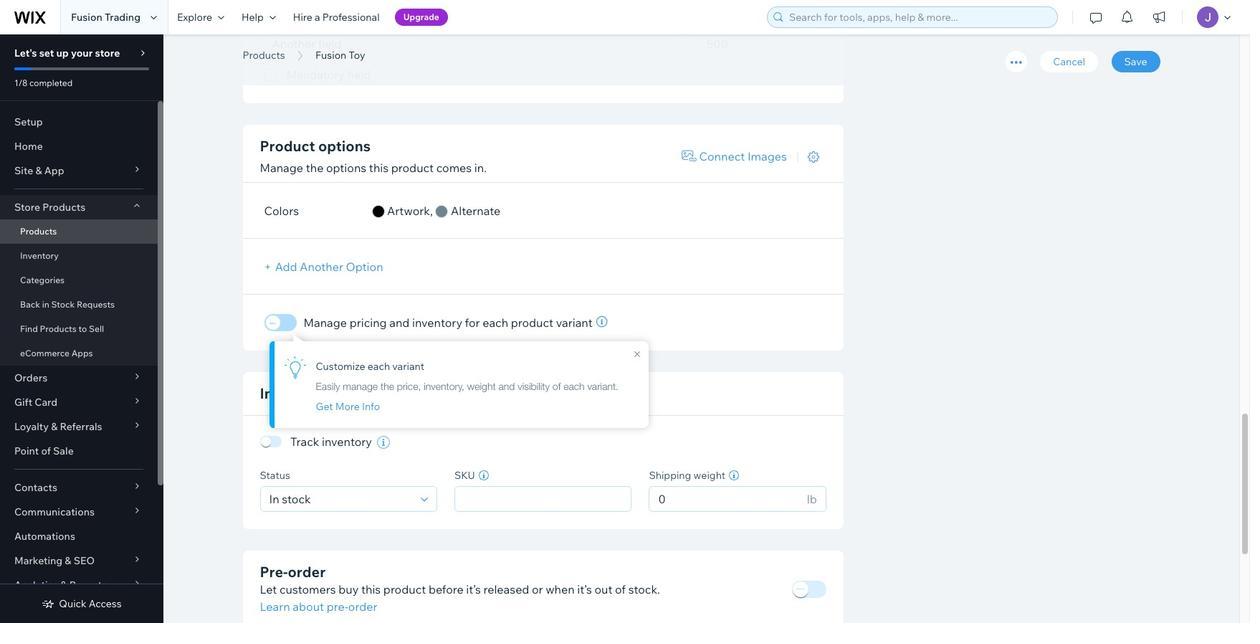 Task type: vqa. For each thing, say whether or not it's contained in the screenshot.
by to the right
no



Task type: locate. For each thing, give the bounding box(es) containing it.
get
[[316, 400, 333, 413]]

this inside pre-order let customers buy this product before it's released or when it's out of stock. learn about pre-order
[[361, 582, 381, 596]]

each right the 'for'
[[483, 316, 508, 330]]

inventory link
[[0, 244, 158, 268]]

0 horizontal spatial it's
[[466, 582, 481, 596]]

inventory up categories
[[20, 250, 59, 261]]

product inside product options manage the options this product comes in.
[[391, 161, 434, 175]]

products link inside the fusion toy 'form'
[[236, 48, 292, 62]]

product for options
[[391, 161, 434, 175]]

1 horizontal spatial and
[[390, 316, 410, 330]]

back
[[20, 299, 40, 310]]

fusion toy up mandatory
[[243, 31, 374, 63]]

0 vertical spatial inventory
[[412, 316, 463, 330]]

1 horizontal spatial weight
[[694, 469, 726, 482]]

product left comes
[[391, 161, 434, 175]]

products down help button
[[243, 49, 285, 62]]

weight up 0.0 number field
[[694, 469, 726, 482]]

released
[[484, 582, 530, 596]]

0 vertical spatial inventory
[[20, 250, 59, 261]]

None number field
[[699, 31, 774, 57]]

of right out
[[615, 582, 626, 596]]

1 horizontal spatial each
[[483, 316, 508, 330]]

upgrade
[[403, 11, 439, 22]]

loyalty & referrals
[[14, 420, 102, 433]]

in.
[[475, 161, 487, 175]]

setup
[[14, 115, 43, 128]]

products link down help button
[[236, 48, 292, 62]]

1 vertical spatial options
[[326, 161, 367, 175]]

& up 'quick'
[[60, 579, 67, 592]]

this for options
[[369, 161, 389, 175]]

inventory for inventory and shipping
[[260, 385, 326, 403]]

sale
[[53, 445, 74, 458]]

fusion left trading
[[71, 11, 102, 24]]

manage down product
[[260, 161, 303, 175]]

manage up ◣
[[304, 316, 347, 330]]

easily
[[316, 380, 340, 393]]

referrals
[[60, 420, 102, 433]]

product for pricing
[[511, 316, 554, 330]]

products up 'ecommerce apps'
[[40, 323, 77, 334]]

artwork
[[387, 204, 430, 218]]

marketing & seo
[[14, 554, 95, 567]]

0 vertical spatial the
[[306, 161, 324, 175]]

the left price,
[[381, 380, 394, 393]]

manage
[[260, 161, 303, 175], [304, 316, 347, 330]]

products right the "store"
[[42, 201, 85, 214]]

of left 'sale'
[[41, 445, 51, 458]]

& right loyalty
[[51, 420, 58, 433]]

1 horizontal spatial order
[[348, 599, 377, 613]]

this inside product options manage the options this product comes in.
[[369, 161, 389, 175]]

inventory,
[[424, 380, 465, 393]]

it's right the before
[[466, 582, 481, 596]]

loyalty
[[14, 420, 49, 433]]

set
[[39, 47, 54, 60]]

analytics
[[14, 579, 58, 592]]

inventory inside sidebar "element"
[[20, 250, 59, 261]]

inventory for inventory
[[20, 250, 59, 261]]

inventory up track
[[260, 385, 326, 403]]

& inside "dropdown button"
[[35, 164, 42, 177]]

2 vertical spatial product
[[384, 582, 426, 596]]

0 horizontal spatial each
[[368, 360, 390, 373]]

fusion down hire
[[243, 31, 325, 63]]

1 vertical spatial order
[[348, 599, 377, 613]]

marketing
[[14, 554, 63, 567]]

1 vertical spatial of
[[41, 445, 51, 458]]

& right the site at the top
[[35, 164, 42, 177]]

mandatory
[[286, 68, 345, 82]]

each left variant.
[[564, 380, 585, 393]]

2 vertical spatial each
[[564, 380, 585, 393]]

shipping
[[649, 469, 692, 482]]

find
[[20, 323, 38, 334]]

◣
[[294, 334, 310, 347]]

customize each variant easily manage the price, inventory, weight and visibility of each variant.
[[316, 360, 619, 393]]

product right the 'for'
[[511, 316, 554, 330]]

this
[[369, 161, 389, 175], [361, 582, 381, 596]]

weight right the inventory,
[[467, 380, 496, 393]]

1 vertical spatial products link
[[0, 219, 158, 244]]

order up customers
[[288, 563, 326, 581]]

1 horizontal spatial of
[[553, 380, 561, 393]]

& for analytics
[[60, 579, 67, 592]]

customize
[[316, 360, 365, 373]]

marketing & seo button
[[0, 549, 158, 573]]

0 vertical spatial variant
[[556, 316, 593, 330]]

2 horizontal spatial and
[[499, 380, 515, 393]]

contacts button
[[0, 475, 158, 500]]

0 horizontal spatial variant
[[393, 360, 425, 373]]

inventory left the 'for'
[[412, 316, 463, 330]]

options
[[318, 137, 371, 155], [326, 161, 367, 175]]

back in stock requests link
[[0, 293, 158, 317]]

1 horizontal spatial products link
[[236, 48, 292, 62]]

0 vertical spatial of
[[553, 380, 561, 393]]

product options manage the options this product comes in.
[[260, 137, 487, 175]]

& left seo
[[65, 554, 71, 567]]

for
[[465, 316, 480, 330]]

hire
[[293, 11, 313, 24]]

1 vertical spatial product
[[511, 316, 554, 330]]

1 vertical spatial inventory
[[260, 385, 326, 403]]

1 horizontal spatial inventory
[[260, 385, 326, 403]]

e.g., "What would you like engraved on your watch?" text field
[[264, 31, 677, 57]]

info
[[362, 400, 380, 413]]

product
[[260, 137, 315, 155]]

0 vertical spatial products link
[[236, 48, 292, 62]]

to
[[79, 323, 87, 334]]

it's left out
[[577, 582, 592, 596]]

variant inside customize each variant easily manage the price, inventory, weight and visibility of each variant.
[[393, 360, 425, 373]]

1 horizontal spatial the
[[381, 380, 394, 393]]

0 vertical spatial options
[[318, 137, 371, 155]]

the down product
[[306, 161, 324, 175]]

of right visibility
[[553, 380, 561, 393]]

inventory down more
[[322, 435, 372, 449]]

0 horizontal spatial weight
[[467, 380, 496, 393]]

explore
[[177, 11, 212, 24]]

status
[[260, 469, 290, 482]]

product inside pre-order let customers buy this product before it's released or when it's out of stock. learn about pre-order
[[384, 582, 426, 596]]

this for order
[[361, 582, 381, 596]]

point of sale
[[14, 445, 74, 458]]

inventory and shipping
[[260, 385, 418, 403]]

fusion toy
[[243, 31, 374, 63], [316, 49, 365, 62]]

2 horizontal spatial each
[[564, 380, 585, 393]]

product left the before
[[384, 582, 426, 596]]

automations
[[14, 530, 75, 543]]

& for marketing
[[65, 554, 71, 567]]

inventory
[[412, 316, 463, 330], [322, 435, 372, 449]]

variant up price,
[[393, 360, 425, 373]]

more
[[335, 400, 360, 413]]

1 vertical spatial this
[[361, 582, 381, 596]]

gift
[[14, 396, 32, 409]]

products link down store products
[[0, 219, 158, 244]]

0 horizontal spatial inventory
[[322, 435, 372, 449]]

mandatory field
[[286, 68, 371, 82]]

requests
[[77, 299, 115, 310]]

buy
[[339, 582, 359, 596]]

this up the artwork
[[369, 161, 389, 175]]

2 vertical spatial of
[[615, 582, 626, 596]]

0 horizontal spatial and
[[329, 385, 355, 403]]

toy
[[331, 31, 374, 63], [349, 49, 365, 62]]

communications
[[14, 506, 95, 518]]

option
[[346, 260, 383, 274]]

professional
[[323, 11, 380, 24]]

field
[[347, 68, 371, 82]]

0 vertical spatial product
[[391, 161, 434, 175]]

products inside find products to sell link
[[40, 323, 77, 334]]

pre-
[[327, 599, 348, 613]]

1 vertical spatial variant
[[393, 360, 425, 373]]

0 horizontal spatial products link
[[0, 219, 158, 244]]

images
[[748, 149, 787, 164]]

0 vertical spatial this
[[369, 161, 389, 175]]

add
[[275, 260, 297, 274]]

weight inside customize each variant easily manage the price, inventory, weight and visibility of each variant.
[[467, 380, 496, 393]]

2 horizontal spatial of
[[615, 582, 626, 596]]

Search for tools, apps, help & more... field
[[785, 7, 1053, 27]]

order down the "buy"
[[348, 599, 377, 613]]

point of sale link
[[0, 439, 158, 463]]

learn
[[260, 599, 290, 613]]

0 vertical spatial weight
[[467, 380, 496, 393]]

1/8
[[14, 77, 27, 88]]

1 vertical spatial inventory
[[322, 435, 372, 449]]

0 horizontal spatial inventory
[[20, 250, 59, 261]]

in
[[42, 299, 49, 310]]

0 vertical spatial order
[[288, 563, 326, 581]]

1 horizontal spatial it's
[[577, 582, 592, 596]]

inventory inside the fusion toy 'form'
[[260, 385, 326, 403]]

None field
[[265, 487, 417, 511], [460, 487, 627, 511], [265, 487, 417, 511], [460, 487, 627, 511]]

help button
[[233, 0, 285, 34]]

0 horizontal spatial of
[[41, 445, 51, 458]]

app
[[44, 164, 64, 177]]

pre-order let customers buy this product before it's released or when it's out of stock. learn about pre-order
[[260, 563, 660, 613]]

inventory
[[20, 250, 59, 261], [260, 385, 326, 403]]

products link
[[236, 48, 292, 62], [0, 219, 158, 244]]

add another option
[[275, 260, 383, 274]]

0 horizontal spatial the
[[306, 161, 324, 175]]

each up manage
[[368, 360, 390, 373]]

get more info
[[316, 400, 380, 413]]

&
[[35, 164, 42, 177], [51, 420, 58, 433], [65, 554, 71, 567], [60, 579, 67, 592]]

variant left the info tooltip image
[[556, 316, 593, 330]]

get more info link
[[316, 400, 380, 413]]

this right the "buy"
[[361, 582, 381, 596]]

0 horizontal spatial order
[[288, 563, 326, 581]]

1 vertical spatial the
[[381, 380, 394, 393]]

access
[[89, 597, 122, 610]]

0 vertical spatial manage
[[260, 161, 303, 175]]



Task type: describe. For each thing, give the bounding box(es) containing it.
before
[[429, 582, 464, 596]]

ecommerce
[[20, 348, 70, 359]]

site
[[14, 164, 33, 177]]

analytics & reports button
[[0, 573, 158, 597]]

a
[[315, 11, 320, 24]]

pre-
[[260, 563, 288, 581]]

automations link
[[0, 524, 158, 549]]

another
[[300, 260, 343, 274]]

out
[[595, 582, 613, 596]]

categories link
[[0, 268, 158, 293]]

1 vertical spatial each
[[368, 360, 390, 373]]

sidebar element
[[0, 34, 163, 623]]

fusion toy up mandatory field
[[316, 49, 365, 62]]

link images image
[[682, 151, 697, 162]]

find products to sell
[[20, 323, 104, 334]]

save
[[1125, 55, 1148, 68]]

communications button
[[0, 500, 158, 524]]

alternate
[[451, 204, 501, 218]]

product for order
[[384, 582, 426, 596]]

store
[[95, 47, 120, 60]]

1 vertical spatial manage
[[304, 316, 347, 330]]

of inside customize each variant easily manage the price, inventory, weight and visibility of each variant.
[[553, 380, 561, 393]]

products link inside sidebar "element"
[[0, 219, 158, 244]]

learn about pre-order link
[[260, 598, 377, 615]]

fusion up mandatory field
[[316, 49, 347, 62]]

hire a professional
[[293, 11, 380, 24]]

variant.
[[588, 380, 619, 393]]

& for site
[[35, 164, 42, 177]]

products inside the fusion toy 'form'
[[243, 49, 285, 62]]

connect
[[700, 149, 745, 164]]

0.0 number field
[[654, 487, 803, 511]]

your
[[71, 47, 93, 60]]

setup link
[[0, 110, 158, 134]]

1 it's from the left
[[466, 582, 481, 596]]

quick
[[59, 597, 87, 610]]

ecommerce apps link
[[0, 341, 158, 366]]

1 horizontal spatial variant
[[556, 316, 593, 330]]

connect images
[[700, 149, 787, 164]]

cancel button
[[1041, 51, 1099, 72]]

add another option button
[[264, 254, 401, 280]]

completed
[[29, 77, 73, 88]]

manage pricing and inventory for each product variant
[[304, 316, 593, 330]]

the inside customize each variant easily manage the price, inventory, weight and visibility of each variant.
[[381, 380, 394, 393]]

of inside pre-order let customers buy this product before it's released or when it's out of stock. learn about pre-order
[[615, 582, 626, 596]]

quick access
[[59, 597, 122, 610]]

categories
[[20, 275, 65, 285]]

trading
[[105, 11, 141, 24]]

gift card
[[14, 396, 58, 409]]

1 vertical spatial weight
[[694, 469, 726, 482]]

and inside customize each variant easily manage the price, inventory, weight and visibility of each variant.
[[499, 380, 515, 393]]

orders
[[14, 371, 47, 384]]

track
[[291, 435, 319, 449]]

manage inside product options manage the options this product comes in.
[[260, 161, 303, 175]]

site & app
[[14, 164, 64, 177]]

apps
[[71, 348, 93, 359]]

customers
[[280, 582, 336, 596]]

cancel
[[1054, 55, 1086, 68]]

find products to sell link
[[0, 317, 158, 341]]

analytics & reports
[[14, 579, 107, 592]]

of inside "link"
[[41, 445, 51, 458]]

upgrade button
[[395, 9, 448, 26]]

or
[[532, 582, 543, 596]]

help
[[242, 11, 264, 24]]

stock.
[[629, 582, 660, 596]]

loyalty & referrals button
[[0, 414, 158, 439]]

hire a professional link
[[285, 0, 388, 34]]

lb
[[807, 492, 817, 506]]

card
[[35, 396, 58, 409]]

1/8 completed
[[14, 77, 73, 88]]

products down the "store"
[[20, 226, 57, 237]]

sell
[[89, 323, 104, 334]]

store
[[14, 201, 40, 214]]

fusion trading
[[71, 11, 141, 24]]

contacts
[[14, 481, 57, 494]]

0 vertical spatial each
[[483, 316, 508, 330]]

quick access button
[[42, 597, 122, 610]]

1 horizontal spatial inventory
[[412, 316, 463, 330]]

manage
[[343, 380, 378, 393]]

site & app button
[[0, 158, 158, 183]]

2 it's from the left
[[577, 582, 592, 596]]

the inside product options manage the options this product comes in.
[[306, 161, 324, 175]]

info tooltip image
[[597, 317, 608, 328]]

comes
[[437, 161, 472, 175]]

save button
[[1112, 51, 1161, 72]]

track inventory
[[291, 435, 372, 449]]

let's
[[14, 47, 37, 60]]

fusion toy form
[[163, 0, 1251, 623]]

pricing
[[350, 316, 387, 330]]

store products
[[14, 201, 85, 214]]

& for loyalty
[[51, 420, 58, 433]]

reports
[[69, 579, 107, 592]]

products inside store products popup button
[[42, 201, 85, 214]]

home
[[14, 140, 43, 153]]

colors
[[264, 204, 299, 218]]

let
[[260, 582, 277, 596]]

ecommerce apps
[[20, 348, 93, 359]]

home link
[[0, 134, 158, 158]]

shipping
[[358, 385, 418, 403]]

price,
[[397, 380, 421, 393]]



